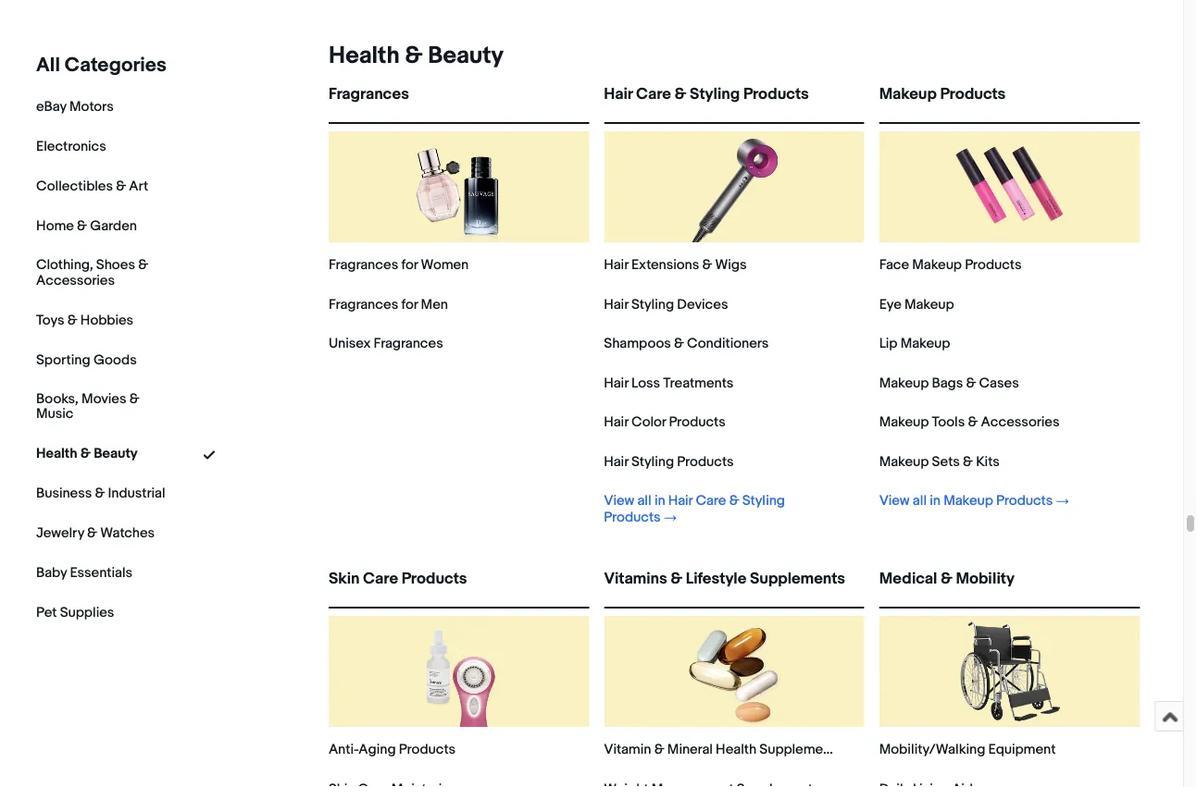 Task type: locate. For each thing, give the bounding box(es) containing it.
fragrances for women link
[[329, 257, 469, 274]]

care for products
[[363, 569, 398, 589]]

fragrances
[[329, 84, 409, 104], [329, 257, 398, 274], [329, 296, 398, 313], [374, 336, 443, 352]]

accessories inside clothing, shoes & accessories
[[36, 272, 115, 289]]

care inside view all in hair care & styling products
[[696, 493, 726, 510]]

home & garden link
[[36, 218, 137, 234]]

devices
[[677, 296, 728, 313]]

shampoos & conditioners
[[604, 336, 769, 352]]

0 horizontal spatial beauty
[[94, 446, 138, 463]]

clothing,
[[36, 256, 93, 273]]

in inside view all in hair care & styling products
[[654, 493, 665, 510]]

1 all from the left
[[637, 493, 651, 510]]

1 horizontal spatial health
[[329, 42, 400, 70]]

1 in from the left
[[654, 493, 665, 510]]

0 horizontal spatial all
[[637, 493, 651, 510]]

hair inside view all in hair care & styling products
[[668, 493, 693, 510]]

health & beauty link up business & industrial
[[36, 446, 138, 463]]

in for care
[[654, 493, 665, 510]]

lip makeup link
[[879, 336, 950, 352]]

1 horizontal spatial in
[[930, 493, 941, 510]]

1 horizontal spatial health & beauty link
[[321, 42, 504, 70]]

1 vertical spatial accessories
[[981, 414, 1060, 431]]

styling inside view all in hair care & styling products
[[742, 493, 785, 510]]

industrial
[[108, 486, 165, 502]]

goods
[[93, 352, 137, 368]]

styling
[[690, 84, 740, 104], [631, 296, 674, 313], [631, 454, 674, 470], [742, 493, 785, 510]]

hair care & styling products image
[[679, 131, 790, 243]]

face makeup products link
[[879, 257, 1022, 274]]

0 horizontal spatial care
[[363, 569, 398, 589]]

makeup products link
[[879, 84, 1140, 119]]

vitamins & lifestyle supplements
[[604, 569, 845, 589]]

2 in from the left
[[930, 493, 941, 510]]

view all in hair care & styling products link
[[604, 493, 838, 526]]

wigs
[[715, 257, 747, 274]]

vitamin
[[604, 742, 651, 759]]

accessories for clothing, shoes & accessories
[[36, 272, 115, 289]]

lip
[[879, 336, 898, 352]]

unisex
[[329, 336, 371, 352]]

toys
[[36, 312, 64, 328]]

accessories down cases
[[981, 414, 1060, 431]]

clothing, shoes & accessories
[[36, 256, 148, 289]]

all down makeup sets & kits link on the bottom of the page
[[913, 493, 927, 510]]

skin
[[329, 569, 360, 589]]

fragrances image
[[403, 131, 514, 243]]

skin care products image
[[403, 617, 514, 728]]

health & beauty up the fragrances link
[[329, 42, 504, 70]]

ebay
[[36, 98, 66, 115]]

mobility/walking equipment link
[[879, 742, 1056, 759]]

hair styling products
[[604, 454, 734, 470]]

skin care products link
[[329, 569, 589, 604]]

eye makeup link
[[879, 296, 954, 313]]

makeup bags & cases
[[879, 375, 1019, 392]]

0 vertical spatial care
[[636, 84, 671, 104]]

ebay motors
[[36, 98, 114, 115]]

collectibles & art
[[36, 178, 148, 194]]

in down makeup sets & kits
[[930, 493, 941, 510]]

view down makeup sets & kits link on the bottom of the page
[[879, 493, 910, 510]]

0 horizontal spatial health
[[36, 446, 77, 463]]

hair extensions & wigs link
[[604, 257, 747, 274]]

beauty up the fragrances link
[[428, 42, 504, 70]]

0 vertical spatial health & beauty
[[329, 42, 504, 70]]

view inside view all in hair care & styling products
[[604, 493, 634, 510]]

1 vertical spatial for
[[401, 296, 418, 313]]

0 vertical spatial health & beauty link
[[321, 42, 504, 70]]

beauty
[[428, 42, 504, 70], [94, 446, 138, 463]]

view down hair styling products
[[604, 493, 634, 510]]

bags
[[932, 375, 963, 392]]

all inside view all in hair care & styling products
[[637, 493, 651, 510]]

jewelry & watches
[[36, 526, 155, 542]]

sporting goods link
[[36, 352, 137, 368]]

hair for hair care & styling products
[[604, 84, 633, 104]]

care for &
[[636, 84, 671, 104]]

pet supplies
[[36, 605, 114, 622]]

1 horizontal spatial health & beauty
[[329, 42, 504, 70]]

in down hair styling products
[[654, 493, 665, 510]]

view
[[604, 493, 634, 510], [879, 493, 910, 510]]

all for hair
[[637, 493, 651, 510]]

equipment
[[988, 742, 1056, 759]]

kits
[[976, 454, 1000, 470]]

all
[[637, 493, 651, 510], [913, 493, 927, 510]]

books,
[[36, 391, 78, 407]]

1 horizontal spatial all
[[913, 493, 927, 510]]

anti-
[[329, 742, 359, 759]]

0 vertical spatial beauty
[[428, 42, 504, 70]]

vitamin & mineral health supplements link
[[604, 742, 842, 759]]

makeup
[[879, 84, 937, 104], [912, 257, 962, 274], [905, 296, 954, 313], [901, 336, 950, 352], [879, 375, 929, 392], [879, 414, 929, 431], [879, 454, 929, 470], [944, 493, 993, 510]]

2 vertical spatial care
[[363, 569, 398, 589]]

& inside clothing, shoes & accessories
[[138, 256, 148, 273]]

0 horizontal spatial view
[[604, 493, 634, 510]]

jewelry & watches link
[[36, 526, 155, 542]]

health
[[329, 42, 400, 70], [36, 446, 77, 463], [716, 742, 756, 759]]

0 vertical spatial accessories
[[36, 272, 115, 289]]

hobbies
[[80, 312, 133, 328]]

1 vertical spatial care
[[696, 493, 726, 510]]

for left women
[[401, 257, 418, 274]]

2 for from the top
[[401, 296, 418, 313]]

hair for hair loss treatments
[[604, 375, 628, 392]]

0 horizontal spatial in
[[654, 493, 665, 510]]

2 view from the left
[[879, 493, 910, 510]]

health & beauty
[[329, 42, 504, 70], [36, 446, 138, 463]]

0 vertical spatial health
[[329, 42, 400, 70]]

2 vertical spatial health
[[716, 742, 756, 759]]

fragrances for men link
[[329, 296, 448, 313]]

fragrances for fragrances for women
[[329, 257, 398, 274]]

conditioners
[[687, 336, 769, 352]]

toys & hobbies link
[[36, 312, 133, 328]]

accessories
[[36, 272, 115, 289], [981, 414, 1060, 431]]

2 all from the left
[[913, 493, 927, 510]]

mineral
[[667, 742, 713, 759]]

1 horizontal spatial beauty
[[428, 42, 504, 70]]

care
[[636, 84, 671, 104], [696, 493, 726, 510], [363, 569, 398, 589]]

0 horizontal spatial accessories
[[36, 272, 115, 289]]

baby essentials link
[[36, 565, 132, 582]]

medical
[[879, 569, 937, 589]]

for left men
[[401, 296, 418, 313]]

color
[[631, 414, 666, 431]]

medical & mobility image
[[954, 617, 1065, 728]]

1 view from the left
[[604, 493, 634, 510]]

extensions
[[631, 257, 699, 274]]

beauty up business & industrial
[[94, 446, 138, 463]]

makeup products image
[[954, 131, 1065, 243]]

2 horizontal spatial health
[[716, 742, 756, 759]]

health & beauty link
[[321, 42, 504, 70], [36, 446, 138, 463]]

&
[[405, 42, 423, 70], [675, 84, 686, 104], [116, 178, 126, 194], [77, 218, 87, 234], [138, 256, 148, 273], [702, 257, 712, 274], [67, 312, 77, 328], [674, 336, 684, 352], [966, 375, 976, 392], [129, 391, 139, 407], [968, 414, 978, 431], [80, 446, 91, 463], [963, 454, 973, 470], [95, 486, 105, 502], [729, 493, 739, 510], [87, 526, 97, 542], [671, 569, 682, 589], [941, 569, 953, 589], [654, 742, 664, 759]]

1 vertical spatial health & beauty link
[[36, 446, 138, 463]]

home & garden
[[36, 218, 137, 234]]

business & industrial
[[36, 486, 165, 502]]

hair for hair extensions & wigs
[[604, 257, 628, 274]]

1 horizontal spatial accessories
[[981, 414, 1060, 431]]

accessories up toys & hobbies
[[36, 272, 115, 289]]

all down hair styling products link
[[637, 493, 651, 510]]

0 vertical spatial for
[[401, 257, 418, 274]]

for
[[401, 257, 418, 274], [401, 296, 418, 313]]

products
[[743, 84, 809, 104], [940, 84, 1006, 104], [965, 257, 1022, 274], [669, 414, 726, 431], [677, 454, 734, 470], [996, 493, 1053, 510], [604, 510, 661, 526], [402, 569, 467, 589], [399, 742, 456, 759]]

health & beauty up business & industrial
[[36, 446, 138, 463]]

1 horizontal spatial view
[[879, 493, 910, 510]]

1 vertical spatial health & beauty
[[36, 446, 138, 463]]

ebay motors link
[[36, 98, 114, 115]]

1 for from the top
[[401, 257, 418, 274]]

& inside "books, movies & music"
[[129, 391, 139, 407]]

health & beauty link up the fragrances link
[[321, 42, 504, 70]]

in for products
[[930, 493, 941, 510]]

1 horizontal spatial care
[[636, 84, 671, 104]]

categories
[[65, 53, 167, 77]]

2 horizontal spatial care
[[696, 493, 726, 510]]

mobility/walking equipment
[[879, 742, 1056, 759]]



Task type: vqa. For each thing, say whether or not it's contained in the screenshot.
Health & Beauty link to the left
yes



Task type: describe. For each thing, give the bounding box(es) containing it.
pet
[[36, 605, 57, 622]]

hair for hair styling devices
[[604, 296, 628, 313]]

hair loss treatments
[[604, 375, 734, 392]]

anti-aging products link
[[329, 742, 456, 759]]

anti-aging products
[[329, 742, 456, 759]]

toys & hobbies
[[36, 312, 133, 328]]

garden
[[90, 218, 137, 234]]

fragrances for fragrances
[[329, 84, 409, 104]]

supplies
[[60, 605, 114, 622]]

hair styling devices
[[604, 296, 728, 313]]

music
[[36, 406, 73, 423]]

1 vertical spatial beauty
[[94, 446, 138, 463]]

view for makeup
[[879, 493, 910, 510]]

accessories for makeup tools & accessories
[[981, 414, 1060, 431]]

makeup tools & accessories
[[879, 414, 1060, 431]]

vitamins & lifestyle supplements link
[[604, 569, 864, 604]]

hair color products link
[[604, 414, 726, 431]]

eye makeup
[[879, 296, 954, 313]]

view for hair
[[604, 493, 634, 510]]

sporting goods
[[36, 352, 137, 368]]

loss
[[631, 375, 660, 392]]

for for women
[[401, 257, 418, 274]]

& inside view all in hair care & styling products
[[729, 493, 739, 510]]

medical & mobility link
[[879, 569, 1140, 604]]

sets
[[932, 454, 960, 470]]

books, movies & music link
[[36, 391, 166, 423]]

medical & mobility
[[879, 569, 1015, 589]]

fragrances for women
[[329, 257, 469, 274]]

makeup bags & cases link
[[879, 375, 1019, 392]]

1 vertical spatial health
[[36, 446, 77, 463]]

face
[[879, 257, 909, 274]]

cases
[[979, 375, 1019, 392]]

hair for hair color products
[[604, 414, 628, 431]]

products inside view all in hair care & styling products
[[604, 510, 661, 526]]

view all in hair care & styling products
[[604, 493, 785, 526]]

mobility/walking
[[879, 742, 985, 759]]

men
[[421, 296, 448, 313]]

hair styling products link
[[604, 454, 734, 470]]

business & industrial link
[[36, 486, 165, 502]]

all categories
[[36, 53, 167, 77]]

makeup sets & kits
[[879, 454, 1000, 470]]

shampoos
[[604, 336, 671, 352]]

lifestyle
[[686, 569, 746, 589]]

hair color products
[[604, 414, 726, 431]]

unisex fragrances
[[329, 336, 443, 352]]

0 vertical spatial supplements
[[750, 569, 845, 589]]

vitamins & lifestyle supplements image
[[679, 617, 790, 728]]

jewelry
[[36, 526, 84, 542]]

vitamins
[[604, 569, 667, 589]]

shampoos & conditioners link
[[604, 336, 769, 352]]

view all in makeup products
[[879, 493, 1053, 510]]

view all in makeup products link
[[879, 493, 1069, 510]]

hair loss treatments link
[[604, 375, 734, 392]]

sporting
[[36, 352, 90, 368]]

hair styling devices link
[[604, 296, 728, 313]]

collectibles & art link
[[36, 178, 148, 194]]

watches
[[100, 526, 155, 542]]

all for makeup
[[913, 493, 927, 510]]

fragrances for men
[[329, 296, 448, 313]]

makeup sets & kits link
[[879, 454, 1000, 470]]

fragrances link
[[329, 84, 589, 119]]

electronics
[[36, 138, 106, 155]]

motors
[[69, 98, 114, 115]]

0 horizontal spatial health & beauty
[[36, 446, 138, 463]]

skin care products
[[329, 569, 467, 589]]

0 horizontal spatial health & beauty link
[[36, 446, 138, 463]]

shoes
[[96, 256, 135, 273]]

art
[[129, 178, 148, 194]]

hair extensions & wigs
[[604, 257, 747, 274]]

makeup products
[[879, 84, 1006, 104]]

women
[[421, 257, 469, 274]]

baby
[[36, 565, 67, 582]]

baby essentials
[[36, 565, 132, 582]]

home
[[36, 218, 74, 234]]

vitamin & mineral health supplements
[[604, 742, 842, 759]]

unisex fragrances link
[[329, 336, 443, 352]]

for for men
[[401, 296, 418, 313]]

eye
[[879, 296, 902, 313]]

electronics link
[[36, 138, 106, 155]]

business
[[36, 486, 92, 502]]

collectibles
[[36, 178, 113, 194]]

all
[[36, 53, 60, 77]]

fragrances for fragrances for men
[[329, 296, 398, 313]]

tools
[[932, 414, 965, 431]]

treatments
[[663, 375, 734, 392]]

hair for hair styling products
[[604, 454, 628, 470]]

clothing, shoes & accessories link
[[36, 256, 166, 289]]

1 vertical spatial supplements
[[759, 742, 842, 759]]

mobility
[[956, 569, 1015, 589]]



